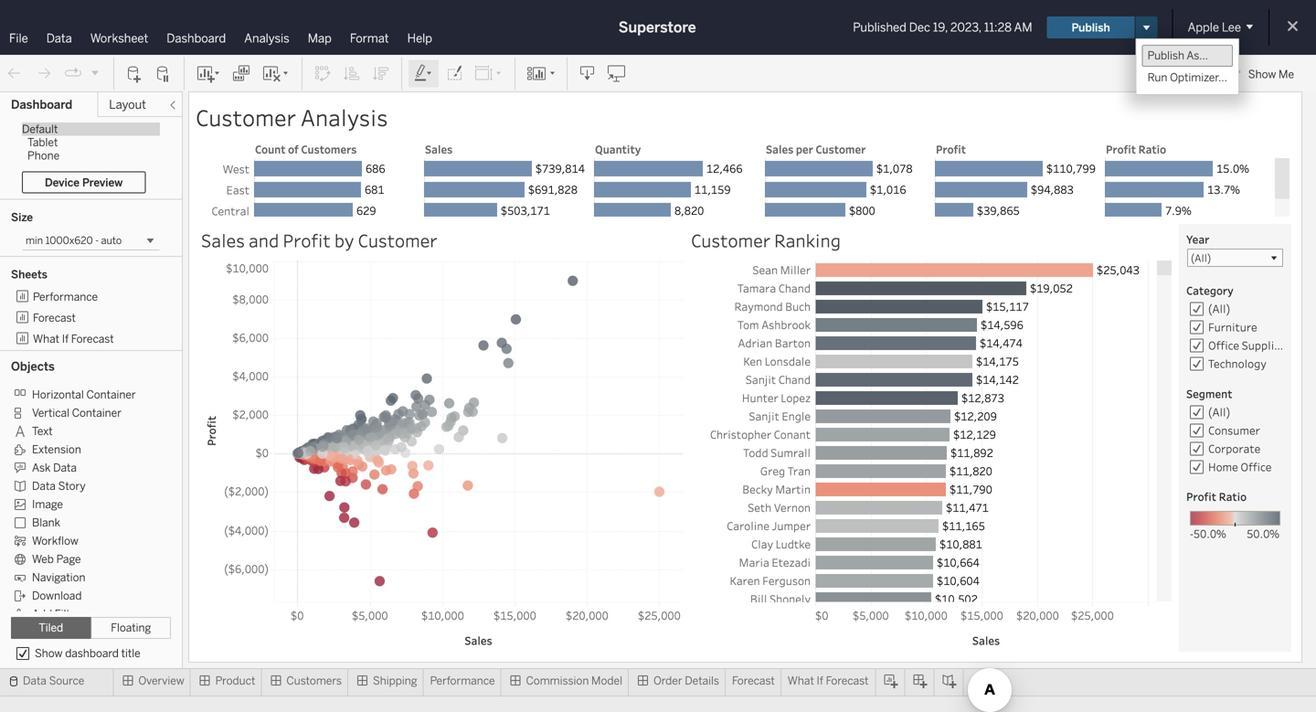 Task type: vqa. For each thing, say whether or not it's contained in the screenshot.
Technology, Category. Press Space to toggle selection. Press Escape to go back to the left margin. Use arrow keys to navigate headers TEXT BOX to the top
no



Task type: describe. For each thing, give the bounding box(es) containing it.
run
[[1148, 71, 1168, 84]]

order
[[654, 674, 683, 688]]

0 horizontal spatial dashboard
[[11, 97, 72, 112]]

duplicate image
[[232, 64, 251, 83]]

download option
[[11, 586, 145, 604]]

customer ranking
[[691, 228, 841, 252]]

dec
[[910, 20, 931, 35]]

office supplies link
[[1209, 338, 1286, 353]]

replay animation image
[[64, 64, 82, 83]]

Adrian Barton, Customer Name. Press Space to toggle selection. Press Escape to go back to the left margin. Use arrow keys to navigate headers text field
[[688, 334, 816, 352]]

vertical
[[32, 406, 69, 420]]

Sanjit Chand, Customer Name. Press Space to toggle selection. Press Escape to go back to the left margin. Use arrow keys to navigate headers text field
[[688, 370, 816, 389]]

(all) for category
[[1209, 301, 1231, 316]]

Profit Ratio, . Press Space to toggle selection. Press Escape to go back to the left margin. Use arrow keys to navigate headers text field
[[1105, 140, 1276, 158]]

overview
[[138, 674, 184, 688]]

device
[[45, 176, 80, 189]]

page
[[56, 553, 81, 566]]

West, Region. Press Space to toggle selection. Press Escape to go back to the left margin. Use arrow keys to navigate headers text field
[[199, 158, 254, 179]]

corporate
[[1209, 441, 1261, 456]]

customer analysis
[[196, 102, 388, 133]]

sales and profit by customer
[[201, 228, 437, 252]]

auto
[[101, 235, 122, 247]]

furniture link
[[1209, 320, 1258, 335]]

objects
[[11, 359, 55, 374]]

Tamara Chand, Customer Name. Press Space to toggle selection. Press Escape to go back to the left margin. Use arrow keys to navigate headers text field
[[688, 279, 816, 297]]

publish for publish
[[1072, 21, 1111, 34]]

Sanjit Engle, Customer Name. Press Space to toggle selection. Press Escape to go back to the left margin. Use arrow keys to navigate headers text field
[[688, 407, 816, 425]]

data guide image
[[1196, 64, 1214, 82]]

consumer
[[1209, 423, 1261, 438]]

published dec 19, 2023, 11:28 am
[[853, 20, 1033, 35]]

ratio
[[1219, 489, 1247, 504]]

extension
[[32, 443, 81, 456]]

add
[[32, 607, 52, 621]]

text
[[32, 425, 53, 438]]

download image
[[579, 64, 597, 83]]

web page
[[32, 553, 81, 566]]

am
[[1014, 20, 1033, 35]]

worksheet
[[90, 31, 148, 46]]

-50.0%
[[1190, 526, 1227, 541]]

download
[[32, 589, 82, 602]]

1 horizontal spatial profit
[[1187, 489, 1217, 504]]

web page option
[[11, 550, 145, 568]]

map
[[308, 31, 332, 46]]

menu containing publish as...
[[1137, 39, 1239, 94]]

ask
[[32, 461, 51, 474]]

clear sheet image
[[262, 64, 291, 83]]

0 vertical spatial -
[[95, 235, 99, 247]]

product
[[215, 674, 255, 688]]

format workbook image
[[445, 64, 464, 83]]

device preview button
[[22, 171, 146, 193]]

office supplies
[[1209, 338, 1286, 353]]

layout
[[109, 97, 146, 112]]

Profit, . Press Space to toggle selection. Press Escape to go back to the left margin. Use arrow keys to navigate headers text field
[[935, 140, 1105, 158]]

help
[[407, 31, 432, 46]]

story
[[58, 479, 86, 493]]

1 50.0% from the left
[[1194, 526, 1227, 541]]

show for show dashboard title
[[35, 647, 63, 660]]

show me
[[1249, 67, 1295, 81]]

apple
[[1188, 20, 1220, 35]]

add filters option
[[11, 604, 145, 623]]

Consumer checkbox
[[1188, 422, 1284, 440]]

Quantity, . Press Space to toggle selection. Press Escape to go back to the left margin. Use arrow keys to navigate headers text field
[[594, 140, 765, 158]]

workflow option
[[11, 531, 145, 550]]

show for show me
[[1249, 67, 1277, 81]]

workflow
[[32, 534, 79, 548]]

file
[[9, 31, 28, 46]]

home office link
[[1209, 459, 1272, 475]]

fit image
[[475, 64, 504, 83]]

1 horizontal spatial -
[[1190, 526, 1194, 541]]

Raymond Buch, Customer Name. Press Space to toggle selection. Press Escape to go back to the left margin. Use arrow keys to navigate headers text field
[[688, 297, 816, 315]]

optimizer...
[[1170, 71, 1228, 84]]

ask data
[[32, 461, 77, 474]]

what inside list box
[[33, 332, 59, 346]]

data up data story
[[53, 461, 77, 474]]

(all) link for consumer
[[1209, 405, 1231, 420]]

office inside checkbox
[[1209, 338, 1240, 353]]

data for data story
[[32, 479, 56, 493]]

published
[[853, 20, 907, 35]]

(all) link for furniture
[[1209, 301, 1231, 316]]

navigation
[[32, 571, 85, 584]]

profit ratio
[[1187, 489, 1247, 504]]

blank
[[32, 516, 60, 529]]

category
[[1187, 283, 1234, 298]]

togglestate option group
[[11, 617, 171, 639]]

swap rows and columns image
[[314, 64, 332, 83]]

details
[[685, 674, 720, 688]]

publish as... run optimizer...
[[1148, 49, 1228, 84]]

min
[[26, 235, 43, 247]]

home office
[[1209, 459, 1272, 475]]

2 50.0% from the left
[[1247, 526, 1280, 541]]

Home Office checkbox
[[1188, 458, 1284, 476]]

Count of Customers, . Press Space to toggle selection. Press Escape to go back to the left margin. Use arrow keys to navigate headers text field
[[254, 140, 424, 158]]

min 1000x620 - auto
[[26, 235, 122, 247]]

tablet
[[27, 136, 58, 149]]

apple lee
[[1188, 20, 1242, 35]]

collapse image
[[167, 100, 178, 111]]

format
[[350, 31, 389, 46]]

publish as... menu item
[[1143, 45, 1233, 67]]

vertical container
[[32, 406, 122, 420]]

default tablet phone
[[22, 123, 60, 162]]

consumer link
[[1209, 423, 1261, 438]]

1000x620
[[45, 235, 93, 247]]

image option
[[11, 495, 145, 513]]

0 horizontal spatial analysis
[[244, 31, 290, 46]]



Task type: locate. For each thing, give the bounding box(es) containing it.
model
[[592, 674, 623, 688]]

if inside list box
[[62, 332, 69, 346]]

(all) down category
[[1209, 301, 1231, 316]]

analysis up clear sheet image
[[244, 31, 290, 46]]

publish button
[[1047, 16, 1135, 38]]

Caroline Jumper, Customer Name. Press Space to toggle selection. Press Escape to go back to the left margin. Use arrow keys to navigate headers text field
[[688, 517, 816, 535]]

1 vertical spatial analysis
[[301, 102, 388, 133]]

1 vertical spatial dashboard
[[11, 97, 72, 112]]

menu
[[1137, 39, 1239, 94]]

2 horizontal spatial customer
[[691, 228, 771, 252]]

performance right 'shipping'
[[430, 674, 495, 688]]

0 vertical spatial show
[[1249, 67, 1277, 81]]

0 horizontal spatial 50.0%
[[1194, 526, 1227, 541]]

Maria Etezadi, Customer Name. Press Space to toggle selection. Press Escape to go back to the left margin. Use arrow keys to navigate headers text field
[[688, 553, 816, 571]]

Ken Lonsdale, Customer Name. Press Space to toggle selection. Press Escape to go back to the left margin. Use arrow keys to navigate headers text field
[[688, 352, 816, 370]]

0 horizontal spatial what
[[33, 332, 59, 346]]

(all) link inside option
[[1209, 405, 1231, 420]]

order details
[[654, 674, 720, 688]]

performance inside list box
[[33, 290, 98, 304]]

container down horizontal container
[[72, 406, 122, 420]]

text option
[[11, 422, 145, 440]]

2 (all) link from the top
[[1209, 405, 1231, 420]]

(all) link inside checkbox
[[1209, 301, 1231, 316]]

new data source image
[[125, 64, 144, 83]]

1 horizontal spatial what if forecast
[[788, 674, 869, 688]]

highlight image
[[413, 64, 434, 83]]

dashboard up the new worksheet image
[[167, 31, 226, 46]]

0 horizontal spatial -
[[95, 235, 99, 247]]

pause auto updates image
[[155, 64, 173, 83]]

1 vertical spatial office
[[1241, 459, 1272, 475]]

(all) inside option
[[1209, 405, 1231, 420]]

0 vertical spatial performance
[[33, 290, 98, 304]]

Corporate checkbox
[[1188, 440, 1284, 458]]

default
[[22, 123, 58, 136]]

Christopher Conant, Customer Name. Press Space to toggle selection. Press Escape to go back to the left margin. Use arrow keys to navigate headers text field
[[688, 425, 816, 443]]

image
[[32, 498, 63, 511]]

0 vertical spatial (all)
[[1191, 251, 1212, 265]]

what if forecast
[[33, 332, 114, 346], [788, 674, 869, 688]]

(all) inside field
[[1191, 251, 1212, 265]]

show inside button
[[1249, 67, 1277, 81]]

show me button
[[1220, 59, 1311, 88]]

0 vertical spatial dashboard
[[167, 31, 226, 46]]

publish up run
[[1148, 49, 1185, 62]]

technology link
[[1209, 356, 1267, 371]]

data down ask
[[32, 479, 56, 493]]

list box containing performance
[[11, 287, 171, 350]]

office
[[1209, 338, 1240, 353], [1241, 459, 1272, 475]]

source
[[49, 674, 84, 688]]

data left the source
[[23, 674, 46, 688]]

year
[[1187, 232, 1210, 247]]

(all) down segment in the right of the page
[[1209, 405, 1231, 420]]

0 horizontal spatial if
[[62, 332, 69, 346]]

dashboard
[[65, 647, 119, 660]]

publish right am
[[1072, 21, 1111, 34]]

performance down "sheets"
[[33, 290, 98, 304]]

0 vertical spatial office
[[1209, 338, 1240, 353]]

analysis
[[244, 31, 290, 46], [301, 102, 388, 133]]

title
[[121, 647, 141, 660]]

customers
[[286, 674, 342, 688]]

1 horizontal spatial customer
[[358, 228, 437, 252]]

1 horizontal spatial analysis
[[301, 102, 388, 133]]

dashboard
[[167, 31, 226, 46], [11, 97, 72, 112]]

redo image
[[35, 64, 53, 83]]

data story option
[[11, 476, 145, 495]]

what
[[33, 332, 59, 346], [788, 674, 815, 688]]

(all) link down segment in the right of the page
[[1209, 405, 1231, 420]]

publish inside button
[[1072, 21, 1111, 34]]

filters
[[55, 607, 86, 621]]

Technology checkbox
[[1188, 355, 1284, 373]]

technology
[[1209, 356, 1267, 371]]

data
[[46, 31, 72, 46], [53, 461, 77, 474], [32, 479, 56, 493], [23, 674, 46, 688]]

preview
[[82, 176, 123, 189]]

0 horizontal spatial publish
[[1072, 21, 1111, 34]]

1 vertical spatial show
[[35, 647, 63, 660]]

marks. press enter to open the view data window.. use arrow keys to navigate data visualization elements. image
[[254, 158, 1276, 242], [274, 261, 683, 603], [816, 261, 1158, 712]]

container up vertical container "option"
[[86, 388, 136, 401]]

customer right by
[[358, 228, 437, 252]]

50.0% down the profit ratio
[[1194, 526, 1227, 541]]

vertical container option
[[11, 403, 145, 422]]

2 vertical spatial (all)
[[1209, 405, 1231, 420]]

office down corporate "option" at the bottom
[[1241, 459, 1272, 475]]

1 horizontal spatial dashboard
[[167, 31, 226, 46]]

1 vertical spatial performance
[[430, 674, 495, 688]]

sheets
[[11, 268, 47, 281]]

sort descending image
[[372, 64, 390, 83]]

home
[[1209, 459, 1239, 475]]

11:28
[[984, 20, 1012, 35]]

0 vertical spatial (all) link
[[1209, 301, 1231, 316]]

customer analysis heading
[[196, 99, 1296, 136]]

0 horizontal spatial profit
[[283, 228, 331, 252]]

50.0% down ratio
[[1247, 526, 1280, 541]]

1 vertical spatial (all) link
[[1209, 405, 1231, 420]]

Sales per Customer, . Press Space to toggle selection. Press Escape to go back to the left margin. Use arrow keys to navigate headers text field
[[765, 140, 935, 158]]

office down furniture on the right of page
[[1209, 338, 1240, 353]]

lee
[[1222, 20, 1242, 35]]

size
[[11, 211, 33, 224]]

- left auto
[[95, 235, 99, 247]]

list box
[[11, 287, 171, 350]]

web
[[32, 553, 54, 566]]

show down tiled in the left of the page
[[35, 647, 63, 660]]

container for vertical container
[[72, 406, 122, 420]]

1 vertical spatial (all)
[[1209, 301, 1231, 316]]

sort ascending image
[[343, 64, 361, 83]]

show/hide cards image
[[527, 64, 556, 83]]

1 horizontal spatial if
[[817, 674, 824, 688]]

0 vertical spatial profit
[[283, 228, 331, 252]]

me
[[1279, 67, 1295, 81]]

Todd Sumrall, Customer Name. Press Space to toggle selection. Press Escape to go back to the left margin. Use arrow keys to navigate headers text field
[[688, 443, 816, 462]]

furniture
[[1209, 320, 1258, 335]]

commission model
[[526, 674, 623, 688]]

data source
[[23, 674, 84, 688]]

horizontal container
[[32, 388, 136, 401]]

(all) for segment
[[1209, 405, 1231, 420]]

(all)
[[1191, 251, 1212, 265], [1209, 301, 1231, 316], [1209, 405, 1231, 420]]

open and edit this workbook in tableau desktop image
[[608, 64, 626, 83]]

customer up the sean miller, customer name. press space to toggle selection. press escape to go back to the left margin. use arrow keys to navigate headers text box
[[691, 228, 771, 252]]

profit
[[283, 228, 331, 252], [1187, 489, 1217, 504]]

supplies
[[1242, 338, 1286, 353]]

1 vertical spatial what if forecast
[[788, 674, 869, 688]]

- down the profit ratio
[[1190, 526, 1194, 541]]

superstore
[[619, 19, 696, 36]]

0 vertical spatial publish
[[1072, 21, 1111, 34]]

container
[[86, 388, 136, 401], [72, 406, 122, 420]]

Central, Region. Press Space to toggle selection. Press Escape to go back to the left margin. Use arrow keys to navigate headers text field
[[199, 200, 254, 221]]

office inside checkbox
[[1241, 459, 1272, 475]]

1 (all) link from the top
[[1209, 301, 1231, 316]]

1 horizontal spatial 50.0%
[[1247, 526, 1280, 541]]

(all) link down category
[[1209, 301, 1231, 316]]

-
[[95, 235, 99, 247], [1190, 526, 1194, 541]]

1 vertical spatial publish
[[1148, 49, 1185, 62]]

by
[[334, 228, 354, 252]]

(all) inside checkbox
[[1209, 301, 1231, 316]]

category list box
[[1188, 318, 1286, 373]]

shipping
[[373, 674, 417, 688]]

Clay Ludtke, Customer Name. Press Space to toggle selection. Press Escape to go back to the left margin. Use arrow keys to navigate headers text field
[[688, 535, 816, 553]]

19,
[[933, 20, 948, 35]]

objects list box
[[11, 379, 171, 623]]

(all) link
[[1209, 301, 1231, 316], [1209, 405, 1231, 420]]

1 vertical spatial profit
[[1187, 489, 1217, 504]]

Year field
[[1188, 249, 1284, 267]]

analysis inside customer analysis heading
[[301, 102, 388, 133]]

container inside option
[[86, 388, 136, 401]]

1 horizontal spatial show
[[1249, 67, 1277, 81]]

(All) checkbox
[[1188, 300, 1284, 318]]

Tom Ashbrook, Customer Name. Press Space to toggle selection. Press Escape to go back to the left margin. Use arrow keys to navigate headers text field
[[688, 315, 816, 334]]

add filters
[[32, 607, 86, 621]]

ranking
[[774, 228, 841, 252]]

1 vertical spatial -
[[1190, 526, 1194, 541]]

navigation option
[[11, 568, 145, 586]]

undo image
[[5, 64, 24, 83]]

performance
[[33, 290, 98, 304], [430, 674, 495, 688]]

2023,
[[951, 20, 982, 35]]

horizontal container option
[[11, 385, 145, 403]]

blank option
[[11, 513, 145, 531]]

Sean Miller, Customer Name. Press Space to toggle selection. Press Escape to go back to the left margin. Use arrow keys to navigate headers text field
[[688, 261, 816, 279]]

container for horizontal container
[[86, 388, 136, 401]]

1 vertical spatial if
[[817, 674, 824, 688]]

what if forecast inside list box
[[33, 332, 114, 346]]

segment
[[1187, 386, 1233, 401]]

show left me
[[1249, 67, 1277, 81]]

show dashboard title
[[35, 647, 141, 660]]

as...
[[1187, 49, 1209, 62]]

Sales, . Press Space to toggle selection. Press Escape to go back to the left margin. Use arrow keys to navigate headers text field
[[424, 140, 594, 158]]

1 horizontal spatial what
[[788, 674, 815, 688]]

publish inside publish as... run optimizer...
[[1148, 49, 1185, 62]]

data up replay animation icon
[[46, 31, 72, 46]]

1 horizontal spatial publish
[[1148, 49, 1185, 62]]

sales
[[201, 228, 245, 252]]

0 horizontal spatial performance
[[33, 290, 98, 304]]

ask data option
[[11, 458, 145, 476]]

extension option
[[11, 440, 145, 458]]

data for data
[[46, 31, 72, 46]]

1 vertical spatial what
[[788, 674, 815, 688]]

0 vertical spatial container
[[86, 388, 136, 401]]

0 horizontal spatial office
[[1209, 338, 1240, 353]]

tiled
[[39, 621, 63, 635]]

Greg Tran, Customer Name. Press Space to toggle selection. Press Escape to go back to the left margin. Use arrow keys to navigate headers text field
[[688, 462, 816, 480]]

Office Supplies checkbox
[[1188, 336, 1286, 355]]

customer for customer ranking
[[691, 228, 771, 252]]

East, Region. Press Space to toggle selection. Press Escape to go back to the left margin. Use arrow keys to navigate headers text field
[[199, 179, 254, 200]]

analysis up 'count of customers, . press space to toggle selection. press escape to go back to the left margin. use arrow keys to navigate headers' text box
[[301, 102, 388, 133]]

1 horizontal spatial office
[[1241, 459, 1272, 475]]

customer inside customer analysis heading
[[196, 102, 296, 133]]

floating
[[111, 621, 151, 635]]

0 vertical spatial analysis
[[244, 31, 290, 46]]

Karen Ferguson, Customer Name. Press Space to toggle selection. Press Escape to go back to the left margin. Use arrow keys to navigate headers text field
[[688, 571, 816, 590]]

commission
[[526, 674, 589, 688]]

profit left ratio
[[1187, 489, 1217, 504]]

customer down duplicate icon
[[196, 102, 296, 133]]

container inside "option"
[[72, 406, 122, 420]]

0 horizontal spatial what if forecast
[[33, 332, 114, 346]]

Furniture checkbox
[[1188, 318, 1284, 336]]

segment list box
[[1188, 422, 1284, 476]]

0 vertical spatial what
[[33, 332, 59, 346]]

show
[[1249, 67, 1277, 81], [35, 647, 63, 660]]

Becky Martin, Customer Name. Press Space to toggle selection. Press Escape to go back to the left margin. Use arrow keys to navigate headers text field
[[688, 480, 816, 498]]

corporate link
[[1209, 441, 1261, 456]]

(All) checkbox
[[1188, 403, 1284, 422]]

phone
[[27, 149, 60, 162]]

dashboard up default
[[11, 97, 72, 112]]

customer for customer analysis
[[196, 102, 296, 133]]

Bill Shonely, Customer Name. Press Space to toggle selection. Press Escape to go back to the left margin. Use arrow keys to navigate headers text field
[[688, 590, 816, 608]]

0 vertical spatial if
[[62, 332, 69, 346]]

Hunter Lopez, Customer Name. Press Space to toggle selection. Press Escape to go back to the left margin. Use arrow keys to navigate headers text field
[[688, 389, 816, 407]]

1 horizontal spatial performance
[[430, 674, 495, 688]]

0 horizontal spatial customer
[[196, 102, 296, 133]]

(all) down the year
[[1191, 251, 1212, 265]]

new worksheet image
[[196, 64, 221, 83]]

and
[[249, 228, 279, 252]]

horizontal
[[32, 388, 84, 401]]

1 vertical spatial container
[[72, 406, 122, 420]]

data story
[[32, 479, 86, 493]]

device preview
[[45, 176, 123, 189]]

0 horizontal spatial show
[[35, 647, 63, 660]]

publish for publish as... run optimizer...
[[1148, 49, 1185, 62]]

0 vertical spatial what if forecast
[[33, 332, 114, 346]]

profit left by
[[283, 228, 331, 252]]

data for data source
[[23, 674, 46, 688]]

Seth Vernon, Customer Name. Press Space to toggle selection. Press Escape to go back to the left margin. Use arrow keys to navigate headers text field
[[688, 498, 816, 517]]

replay animation image
[[90, 67, 101, 78]]



